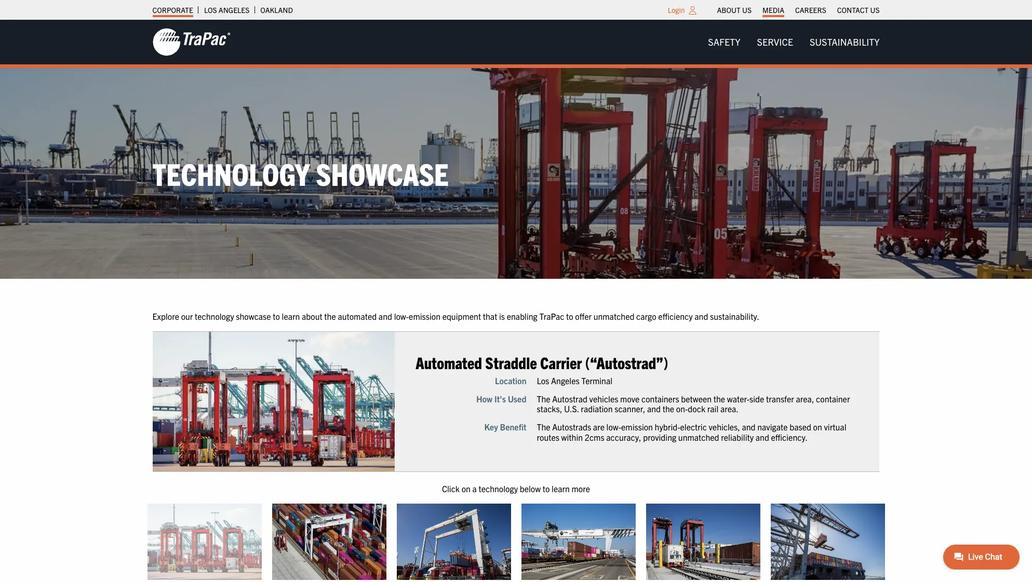 Task type: vqa. For each thing, say whether or not it's contained in the screenshot.
the middle 'in'
no



Task type: locate. For each thing, give the bounding box(es) containing it.
containers
[[642, 394, 680, 405]]

1 vertical spatial menu bar
[[700, 32, 888, 53]]

angeles inside automated straddle carrier ("autostrad") main content
[[551, 376, 580, 386]]

is
[[499, 311, 505, 322]]

angeles
[[219, 5, 250, 15], [551, 376, 580, 386]]

0 horizontal spatial los
[[204, 5, 217, 15]]

showcase
[[316, 154, 449, 192]]

1 vertical spatial learn
[[552, 484, 570, 494]]

the for the autostrad vehicles move containers between the water-side transfer area, container stacks, u.s. radiation scanner, and the on-dock rail area.
[[537, 394, 551, 405]]

low- inside the autostrads are low-emission hybrid-electric vehicles, and navigate based on virtual routes within 2cms accuracy, providing unmatched reliability and efficiency.
[[607, 423, 622, 433]]

1 the from the top
[[537, 394, 551, 405]]

1 vertical spatial technology
[[479, 484, 518, 494]]

on left "a"
[[462, 484, 471, 494]]

emission
[[409, 311, 441, 322], [622, 423, 653, 433]]

technology right "a"
[[479, 484, 518, 494]]

los angeles terminal
[[537, 376, 613, 386]]

scanner,
[[615, 404, 646, 415]]

a
[[473, 484, 477, 494]]

2 horizontal spatial the
[[714, 394, 726, 405]]

0 vertical spatial on
[[814, 423, 823, 433]]

technology right our
[[195, 311, 234, 322]]

area,
[[796, 394, 815, 405]]

terminal
[[582, 376, 613, 386]]

0 horizontal spatial low-
[[394, 311, 409, 322]]

1 vertical spatial emission
[[622, 423, 653, 433]]

1 vertical spatial angeles
[[551, 376, 580, 386]]

efficiency
[[659, 311, 693, 322]]

the left autostrad
[[537, 394, 551, 405]]

technology
[[195, 311, 234, 322], [479, 484, 518, 494]]

menu bar
[[712, 3, 886, 17], [700, 32, 888, 53]]

0 horizontal spatial emission
[[409, 311, 441, 322]]

stacks,
[[537, 404, 562, 415]]

to right showcase
[[273, 311, 280, 322]]

us inside about us link
[[743, 5, 752, 15]]

transfer
[[767, 394, 795, 405]]

the autostrad vehicles move containers between the water-side transfer area, container stacks, u.s. radiation scanner, and the on-dock rail area.
[[537, 394, 850, 415]]

angeles for los angeles terminal
[[551, 376, 580, 386]]

low- right automated
[[394, 311, 409, 322]]

0 horizontal spatial on
[[462, 484, 471, 494]]

los angeles link
[[204, 3, 250, 17]]

area.
[[721, 404, 739, 415]]

hybrid-
[[655, 423, 681, 433]]

los up "corporate" image at the left top
[[204, 5, 217, 15]]

unmatched down dock
[[679, 433, 720, 443]]

0 vertical spatial the
[[537, 394, 551, 405]]

the inside "the autostrad vehicles move containers between the water-side transfer area, container stacks, u.s. radiation scanner, and the on-dock rail area."
[[537, 394, 551, 405]]

los for los angeles terminal
[[537, 376, 549, 386]]

1 horizontal spatial low-
[[607, 423, 622, 433]]

corporate
[[153, 5, 193, 15]]

1 horizontal spatial technology
[[479, 484, 518, 494]]

the right about
[[324, 311, 336, 322]]

enabling
[[507, 311, 538, 322]]

learn left about
[[282, 311, 300, 322]]

angeles left oakland
[[219, 5, 250, 15]]

the for the autostrads are low-emission hybrid-electric vehicles, and navigate based on virtual routes within 2cms accuracy, providing unmatched reliability and efficiency.
[[537, 423, 551, 433]]

to left offer
[[567, 311, 574, 322]]

us right contact
[[871, 5, 880, 15]]

automated
[[416, 353, 482, 373]]

sustainability.
[[710, 311, 760, 322]]

it's
[[495, 394, 506, 405]]

corporate image
[[153, 28, 230, 57]]

and up hybrid-
[[648, 404, 661, 415]]

us
[[743, 5, 752, 15], [871, 5, 880, 15]]

angeles up autostrad
[[551, 376, 580, 386]]

1 horizontal spatial on
[[814, 423, 823, 433]]

1 vertical spatial the
[[537, 423, 551, 433]]

0 vertical spatial menu bar
[[712, 3, 886, 17]]

los inside automated straddle carrier ("autostrad") main content
[[537, 376, 549, 386]]

explore
[[153, 311, 179, 322]]

the inside the autostrads are low-emission hybrid-electric vehicles, and navigate based on virtual routes within 2cms accuracy, providing unmatched reliability and efficiency.
[[537, 423, 551, 433]]

1 horizontal spatial angeles
[[551, 376, 580, 386]]

1 vertical spatial on
[[462, 484, 471, 494]]

1 horizontal spatial emission
[[622, 423, 653, 433]]

us for about us
[[743, 5, 752, 15]]

0 horizontal spatial the
[[324, 311, 336, 322]]

technology
[[153, 154, 310, 192]]

emission left equipment
[[409, 311, 441, 322]]

and right the reliability
[[756, 433, 770, 443]]

learn
[[282, 311, 300, 322], [552, 484, 570, 494]]

0 vertical spatial unmatched
[[594, 311, 635, 322]]

us for contact us
[[871, 5, 880, 15]]

("autostrad")
[[585, 353, 669, 373]]

menu bar down 'careers' in the top right of the page
[[700, 32, 888, 53]]

about us link
[[717, 3, 752, 17]]

unmatched right offer
[[594, 311, 635, 322]]

unmatched
[[594, 311, 635, 322], [679, 433, 720, 443]]

0 horizontal spatial angeles
[[219, 5, 250, 15]]

about us
[[717, 5, 752, 15]]

low-
[[394, 311, 409, 322], [607, 423, 622, 433]]

menu bar up service at the right top of the page
[[712, 3, 886, 17]]

click on a technology below to learn more
[[442, 484, 590, 494]]

and
[[379, 311, 392, 322], [695, 311, 709, 322], [648, 404, 661, 415], [742, 423, 756, 433], [756, 433, 770, 443]]

on inside the autostrads are low-emission hybrid-electric vehicles, and navigate based on virtual routes within 2cms accuracy, providing unmatched reliability and efficiency.
[[814, 423, 823, 433]]

to
[[273, 311, 280, 322], [567, 311, 574, 322], [543, 484, 550, 494]]

emission down scanner,
[[622, 423, 653, 433]]

service link
[[749, 32, 802, 53]]

to right below
[[543, 484, 550, 494]]

los angeles
[[204, 5, 250, 15]]

1 horizontal spatial los
[[537, 376, 549, 386]]

location
[[495, 376, 527, 386]]

0 vertical spatial los
[[204, 5, 217, 15]]

0 horizontal spatial to
[[273, 311, 280, 322]]

media
[[763, 5, 785, 15]]

technology showcase
[[153, 154, 449, 192]]

1 horizontal spatial unmatched
[[679, 433, 720, 443]]

1 vertical spatial los
[[537, 376, 549, 386]]

2 the from the top
[[537, 423, 551, 433]]

the left on-
[[663, 404, 675, 415]]

los for los angeles
[[204, 5, 217, 15]]

angeles for los angeles
[[219, 5, 250, 15]]

1 horizontal spatial us
[[871, 5, 880, 15]]

more
[[572, 484, 590, 494]]

learn left more
[[552, 484, 570, 494]]

1 horizontal spatial learn
[[552, 484, 570, 494]]

the
[[324, 311, 336, 322], [714, 394, 726, 405], [663, 404, 675, 415]]

the down stacks,
[[537, 423, 551, 433]]

us right 'about'
[[743, 5, 752, 15]]

0 vertical spatial emission
[[409, 311, 441, 322]]

los
[[204, 5, 217, 15], [537, 376, 549, 386]]

1 us from the left
[[743, 5, 752, 15]]

2 us from the left
[[871, 5, 880, 15]]

explore our technology showcase to learn about the automated and low-emission equipment that is enabling trapac to offer unmatched cargo efficiency and sustainability.
[[153, 311, 760, 322]]

autostrad
[[553, 394, 588, 405]]

and left navigate
[[742, 423, 756, 433]]

corporate link
[[153, 3, 193, 17]]

trapac los angeles automated straddle carrier image
[[153, 332, 395, 472], [147, 504, 262, 580]]

us inside the contact us link
[[871, 5, 880, 15]]

0 vertical spatial learn
[[282, 311, 300, 322]]

light image
[[689, 6, 697, 15]]

rail
[[708, 404, 719, 415]]

1 vertical spatial unmatched
[[679, 433, 720, 443]]

los down automated straddle carrier ("autostrad")
[[537, 376, 549, 386]]

the
[[537, 394, 551, 405], [537, 423, 551, 433]]

0 vertical spatial technology
[[195, 311, 234, 322]]

used
[[508, 394, 527, 405]]

cargo
[[637, 311, 657, 322]]

contact us
[[838, 5, 880, 15]]

sustainability link
[[802, 32, 888, 53]]

water-
[[727, 394, 750, 405]]

contact us link
[[838, 3, 880, 17]]

1 vertical spatial low-
[[607, 423, 622, 433]]

autostrads
[[553, 423, 591, 433]]

on right "based"
[[814, 423, 823, 433]]

trapac
[[540, 311, 565, 322]]

0 horizontal spatial us
[[743, 5, 752, 15]]

key
[[485, 423, 498, 433]]

low- right are on the right of the page
[[607, 423, 622, 433]]

the left water- on the bottom of the page
[[714, 394, 726, 405]]

0 vertical spatial angeles
[[219, 5, 250, 15]]



Task type: describe. For each thing, give the bounding box(es) containing it.
that
[[483, 311, 498, 322]]

contact
[[838, 5, 869, 15]]

efficiency.
[[772, 433, 808, 443]]

about
[[717, 5, 741, 15]]

1 horizontal spatial the
[[663, 404, 675, 415]]

service
[[757, 36, 794, 48]]

oakland
[[261, 5, 293, 15]]

container
[[816, 394, 850, 405]]

offer
[[575, 311, 592, 322]]

safety link
[[700, 32, 749, 53]]

reliability
[[721, 433, 754, 443]]

safety
[[709, 36, 741, 48]]

our
[[181, 311, 193, 322]]

how
[[477, 394, 493, 405]]

providing
[[644, 433, 677, 443]]

0 vertical spatial low-
[[394, 311, 409, 322]]

1 horizontal spatial to
[[543, 484, 550, 494]]

0 horizontal spatial unmatched
[[594, 311, 635, 322]]

2cms
[[585, 433, 605, 443]]

unmatched inside the autostrads are low-emission hybrid-electric vehicles, and navigate based on virtual routes within 2cms accuracy, providing unmatched reliability and efficiency.
[[679, 433, 720, 443]]

accuracy,
[[607, 433, 642, 443]]

emission inside the autostrads are low-emission hybrid-electric vehicles, and navigate based on virtual routes within 2cms accuracy, providing unmatched reliability and efficiency.
[[622, 423, 653, 433]]

benefit
[[500, 423, 527, 433]]

between
[[681, 394, 712, 405]]

below
[[520, 484, 541, 494]]

how it's used
[[477, 394, 527, 405]]

automated
[[338, 311, 377, 322]]

based
[[790, 423, 812, 433]]

side
[[750, 394, 765, 405]]

move
[[621, 394, 640, 405]]

key benefit
[[485, 423, 527, 433]]

media link
[[763, 3, 785, 17]]

1 vertical spatial trapac los angeles automated straddle carrier image
[[147, 504, 262, 580]]

electric
[[681, 423, 707, 433]]

virtual
[[824, 423, 847, 433]]

routes
[[537, 433, 560, 443]]

on-
[[677, 404, 688, 415]]

login link
[[668, 5, 685, 15]]

automated straddle carrier ("autostrad")
[[416, 353, 669, 373]]

vehicles,
[[709, 423, 740, 433]]

oakland link
[[261, 3, 293, 17]]

dock
[[688, 404, 706, 415]]

and right automated
[[379, 311, 392, 322]]

carrier
[[541, 353, 582, 373]]

trapac los angeles automated radiation scanning image
[[646, 504, 761, 580]]

automated straddle carrier ("autostrad") main content
[[142, 310, 1033, 583]]

trapac los angeles automated stacking crane image
[[272, 504, 386, 580]]

and inside "the autostrad vehicles move containers between the water-side transfer area, container stacks, u.s. radiation scanner, and the on-dock rail area."
[[648, 404, 661, 415]]

equipment
[[443, 311, 481, 322]]

2 horizontal spatial to
[[567, 311, 574, 322]]

careers link
[[796, 3, 827, 17]]

showcase
[[236, 311, 271, 322]]

menu bar containing about us
[[712, 3, 886, 17]]

navigate
[[758, 423, 788, 433]]

within
[[562, 433, 583, 443]]

sustainability
[[810, 36, 880, 48]]

0 vertical spatial trapac los angeles automated straddle carrier image
[[153, 332, 395, 472]]

0 horizontal spatial learn
[[282, 311, 300, 322]]

are
[[593, 423, 605, 433]]

the autostrads are low-emission hybrid-electric vehicles, and navigate based on virtual routes within 2cms accuracy, providing unmatched reliability and efficiency.
[[537, 423, 847, 443]]

careers
[[796, 5, 827, 15]]

0 horizontal spatial technology
[[195, 311, 234, 322]]

and right efficiency
[[695, 311, 709, 322]]

radiation
[[581, 404, 613, 415]]

menu bar containing safety
[[700, 32, 888, 53]]

straddle
[[486, 353, 537, 373]]

about
[[302, 311, 323, 322]]

login
[[668, 5, 685, 15]]

vehicles
[[590, 394, 619, 405]]

u.s.
[[564, 404, 579, 415]]

click
[[442, 484, 460, 494]]



